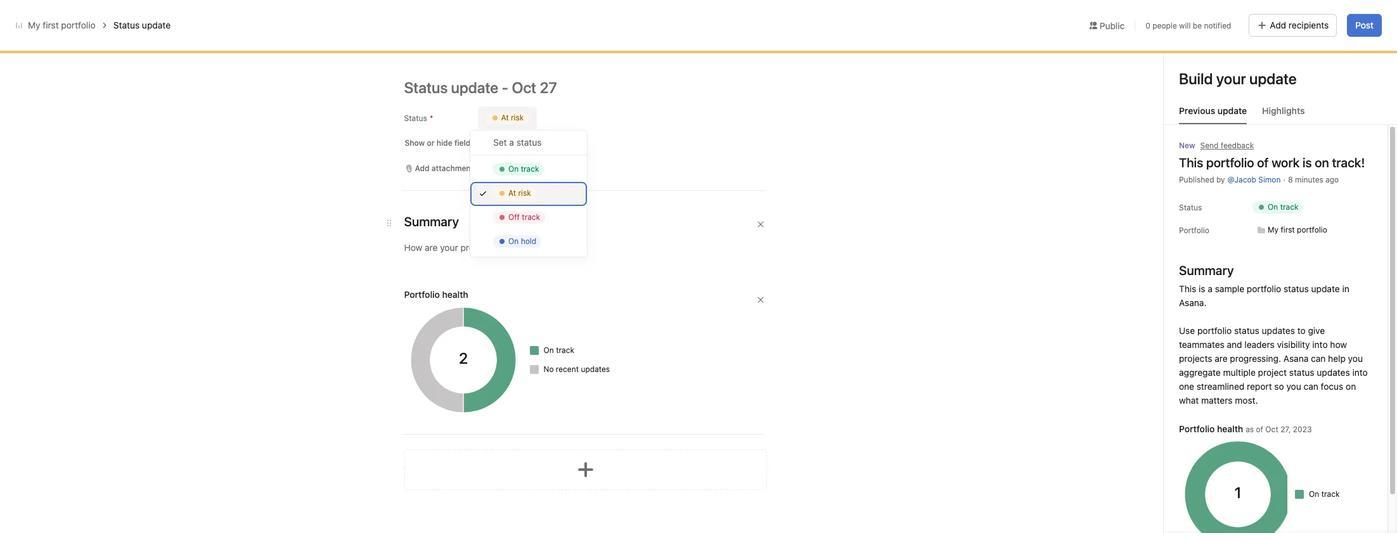 Task type: locate. For each thing, give the bounding box(es) containing it.
my first portfolio down 8
[[1268, 225, 1328, 235]]

2023
[[1294, 425, 1312, 434], [607, 492, 626, 502]]

most.
[[1236, 395, 1259, 406], [729, 462, 752, 473]]

at risk inside radio item
[[509, 188, 531, 198]]

1 horizontal spatial give
[[1309, 325, 1326, 336]]

use portfolio status updates to give teammates and leaders visibility into how projects are progressing. asana can help you aggregate multiple project status updates into one streamlined report so you can focus on what matters most. for portfolio
[[1180, 325, 1371, 406]]

fields
[[455, 138, 475, 148]]

my first portfolio link up the home link
[[28, 20, 96, 30]]

tab list containing previous update
[[1164, 104, 1398, 125]]

is
[[569, 116, 580, 134], [1303, 155, 1313, 170], [1199, 283, 1206, 294], [617, 300, 626, 315], [513, 407, 519, 417]]

teammates for status
[[641, 434, 687, 445]]

0 horizontal spatial summary
[[493, 386, 548, 401]]

0 horizontal spatial to
[[612, 434, 620, 445]]

1 horizontal spatial progressing.
[[1231, 353, 1282, 364]]

billing
[[1313, 10, 1335, 20]]

1 vertical spatial most.
[[729, 462, 752, 473]]

published
[[1180, 175, 1215, 185]]

1 horizontal spatial portfolio health as of oct 27, 2023
[[1180, 424, 1312, 434]]

status up the home link
[[113, 20, 140, 30]]

list box
[[549, 5, 854, 25]]

first down 8
[[1281, 225, 1296, 235]]

1 vertical spatial to
[[612, 434, 620, 445]]

summary
[[1180, 263, 1234, 278], [493, 386, 548, 401]]

help
[[1329, 353, 1346, 364], [607, 448, 624, 459]]

0 vertical spatial projects
[[1180, 353, 1213, 364]]

work
[[1272, 155, 1300, 170], [586, 300, 614, 315]]

give for portfolio
[[1309, 325, 1326, 336]]

updates
[[1262, 325, 1296, 336], [581, 365, 610, 374], [1318, 367, 1351, 378], [576, 434, 609, 445], [782, 448, 815, 459]]

0 vertical spatial 27,
[[1281, 425, 1292, 434]]

0 horizontal spatial project
[[723, 448, 752, 459]]

my
[[28, 20, 40, 30], [208, 53, 226, 68], [1268, 225, 1279, 235]]

send
[[1201, 141, 1219, 150]]

1 horizontal spatial sample
[[1216, 283, 1245, 294]]

hide
[[437, 138, 453, 148]]

1 vertical spatial what
[[673, 462, 692, 473]]

at risk up set a status at the top left
[[501, 113, 524, 122]]

0 horizontal spatial aggregate
[[644, 448, 685, 459]]

project
[[1259, 367, 1288, 378], [723, 448, 752, 459]]

1 vertical spatial are
[[493, 448, 506, 459]]

attachment
[[432, 164, 474, 173]]

1 vertical spatial how
[[793, 434, 810, 445]]

in inside button
[[1239, 10, 1245, 20]]

a inside this is a sample portfolio status update in asana.
[[1208, 283, 1213, 294]]

1 horizontal spatial a
[[522, 407, 527, 417]]

post
[[1356, 20, 1374, 30]]

first portfolio
[[228, 53, 302, 68]]

in
[[1239, 10, 1245, 20], [1343, 283, 1350, 294], [656, 407, 664, 417]]

1 horizontal spatial most.
[[1236, 395, 1259, 406]]

use
[[1180, 325, 1196, 336], [493, 434, 509, 445]]

1 vertical spatial sample
[[529, 407, 559, 417]]

1 horizontal spatial 2023
[[1294, 425, 1312, 434]]

matters for portfolio
[[1202, 395, 1233, 406]]

my first portfolio up the home link
[[28, 20, 96, 30]]

status down "js"
[[493, 364, 516, 374]]

risk right at
[[688, 187, 702, 198]]

0 vertical spatial help
[[1329, 353, 1346, 364]]

status
[[113, 20, 140, 30], [404, 114, 427, 123], [1180, 203, 1203, 212], [493, 364, 516, 374]]

1 horizontal spatial what
[[1180, 395, 1199, 406]]

what for status
[[673, 462, 692, 473]]

into
[[1313, 339, 1328, 350], [1353, 367, 1368, 378], [775, 434, 790, 445], [817, 448, 833, 459]]

at up set
[[501, 113, 509, 122]]

risk right project at left
[[518, 188, 531, 198]]

off
[[509, 212, 520, 222]]

and for status
[[689, 434, 705, 445]]

2 vertical spatial a
[[522, 407, 527, 417]]

this
[[477, 116, 506, 134], [1180, 155, 1204, 170], [1180, 283, 1197, 294], [493, 300, 517, 315], [493, 407, 510, 417]]

asana.
[[1180, 297, 1207, 308], [666, 407, 694, 417]]

status inside this is a sample portfolio status update in asana.
[[1284, 283, 1310, 294]]

1 vertical spatial at
[[509, 188, 516, 198]]

1 vertical spatial my first portfolio link
[[1253, 224, 1333, 237]]

0 vertical spatial this is a sample portfolio status update in asana.
[[1180, 283, 1353, 308]]

status inside menu
[[517, 137, 542, 148]]

multiple for status
[[688, 448, 720, 459]]

2 vertical spatial my
[[1268, 225, 1279, 235]]

1 horizontal spatial matters
[[1202, 395, 1233, 406]]

use portfolio status updates to give teammates and leaders visibility into how projects are progressing. asana can help you aggregate multiple project status updates into one streamlined report so you can focus on what matters most.
[[1180, 325, 1371, 406], [493, 434, 848, 473]]

highlights
[[1263, 105, 1306, 116]]

1 vertical spatial streamlined
[[511, 462, 559, 473]]

1 vertical spatial leaders
[[707, 434, 737, 445]]

1 horizontal spatial 27,
[[1281, 425, 1292, 434]]

0 vertical spatial in
[[1239, 10, 1245, 20]]

my down portfolios link
[[208, 53, 226, 68]]

are for portfolio
[[1215, 353, 1228, 364]]

0 horizontal spatial asana
[[562, 448, 587, 459]]

1 vertical spatial work
[[586, 300, 614, 315]]

how for status
[[793, 434, 810, 445]]

0 vertical spatial to
[[1298, 325, 1306, 336]]

1 vertical spatial first
[[1281, 225, 1296, 235]]

portfolio health
[[404, 289, 469, 300], [1180, 424, 1244, 434], [493, 491, 557, 502]]

sample for status
[[529, 407, 559, 417]]

asana for status
[[562, 448, 587, 459]]

1 vertical spatial projects
[[812, 434, 845, 445]]

1 vertical spatial use
[[493, 434, 509, 445]]

0 vertical spatial give
[[1309, 325, 1326, 336]]

1 horizontal spatial and
[[1228, 339, 1243, 350]]

my first portfolio link down 8
[[1253, 224, 1333, 237]]

on
[[584, 116, 601, 134], [519, 187, 529, 198], [629, 300, 643, 315], [1346, 381, 1357, 392], [660, 462, 670, 473]]

my first portfolio
[[28, 20, 96, 30], [1268, 225, 1328, 235]]

leaders for portfolio
[[1245, 339, 1275, 350]]

of
[[1258, 155, 1269, 170], [571, 300, 583, 315], [1257, 425, 1264, 434], [570, 492, 577, 502]]

messages
[[417, 77, 459, 88]]

0 vertical spatial and
[[1228, 339, 1243, 350]]

sample inside this is a sample portfolio status update in asana.
[[1216, 283, 1245, 294]]

at inside at risk dropdown button
[[501, 113, 509, 122]]

add
[[1297, 10, 1311, 20], [1271, 20, 1287, 30], [415, 164, 430, 173]]

0 vertical spatial at risk
[[501, 113, 524, 122]]

status left "*"
[[404, 114, 427, 123]]

1 horizontal spatial as
[[1246, 425, 1255, 434]]

add inside add recipients button
[[1271, 20, 1287, 30]]

0 vertical spatial use portfolio status updates to give teammates and leaders visibility into how projects are progressing. asana can help you aggregate multiple project status updates into one streamlined report so you can focus on what matters most.
[[1180, 325, 1371, 406]]

add inside add attachment dropdown button
[[415, 164, 430, 173]]

1 horizontal spatial one
[[1180, 381, 1195, 392]]

1 horizontal spatial this is a sample portfolio status update in asana.
[[1180, 283, 1353, 308]]

status
[[517, 137, 542, 148], [1284, 283, 1310, 294], [1235, 325, 1260, 336], [1290, 367, 1315, 378], [598, 407, 623, 417], [548, 434, 574, 445], [754, 448, 779, 459]]

2 vertical spatial in
[[656, 407, 664, 417]]

or
[[427, 138, 435, 148]]

0 horizontal spatial asana.
[[666, 407, 694, 417]]

0 vertical spatial streamlined
[[1197, 381, 1245, 392]]

0 horizontal spatial add
[[415, 164, 430, 173]]

use for status
[[493, 434, 509, 445]]

1 vertical spatial my first portfolio
[[1268, 225, 1328, 235]]

multiple for portfolio
[[1224, 367, 1256, 378]]

report
[[1248, 381, 1273, 392], [561, 462, 586, 473]]

my first portfolio inside my first portfolio link
[[1268, 225, 1328, 235]]

portfolio down published
[[1180, 226, 1210, 235]]

at up off
[[509, 188, 516, 198]]

risk inside dropdown button
[[511, 113, 524, 122]]

0 vertical spatial so
[[1275, 381, 1285, 392]]

tab list
[[1164, 104, 1398, 125]]

so
[[1275, 381, 1285, 392], [588, 462, 598, 473]]

my first portfolio link
[[28, 20, 96, 30], [1253, 224, 1333, 237]]

1 vertical spatial help
[[607, 448, 624, 459]]

1 horizontal spatial focus
[[1321, 381, 1344, 392]]

at inside the at risk radio item
[[509, 188, 516, 198]]

asana. inside this is a sample portfolio status update in asana.
[[1180, 297, 1207, 308]]

0 vertical spatial teammates
[[1180, 339, 1225, 350]]

0 horizontal spatial focus
[[635, 462, 658, 473]]

multiple
[[1224, 367, 1256, 378], [688, 448, 720, 459]]

1 vertical spatial give
[[622, 434, 639, 445]]

1 horizontal spatial leaders
[[1245, 339, 1275, 350]]

first up "home"
[[43, 20, 59, 30]]

update
[[142, 20, 171, 30], [1218, 105, 1248, 116], [1312, 283, 1341, 294], [625, 407, 654, 417]]

at
[[677, 187, 685, 198]]

in inside this is a sample portfolio status update in asana.
[[1343, 283, 1350, 294]]

and for portfolio
[[1228, 339, 1243, 350]]

use for portfolio
[[1180, 325, 1196, 336]]

matters for status
[[695, 462, 726, 473]]

1 vertical spatial 27,
[[595, 492, 605, 502]]

0 horizontal spatial how
[[793, 434, 810, 445]]

0 horizontal spatial 2023
[[607, 492, 626, 502]]

0 vertical spatial use
[[1180, 325, 1196, 336]]

a for portfolio
[[1208, 283, 1213, 294]]

so for status
[[588, 462, 598, 473]]

projects for status
[[812, 434, 845, 445]]

1 vertical spatial this is a sample portfolio status update in asana.
[[493, 407, 694, 417]]

minutes
[[1296, 175, 1324, 185]]

0 horizontal spatial streamlined
[[511, 462, 559, 473]]

this portfolio is on track
[[477, 116, 638, 134]]

most. for status
[[729, 462, 752, 473]]

track inside 1 project on track
[[531, 187, 552, 198]]

to
[[1298, 325, 1306, 336], [612, 434, 620, 445]]

1 vertical spatial at risk
[[509, 188, 531, 198]]

at risk button
[[478, 107, 537, 129]]

0 vertical spatial work
[[1272, 155, 1300, 170]]

1 horizontal spatial in
[[1239, 10, 1245, 20]]

at risk radio item
[[471, 182, 587, 206]]

on hold
[[509, 237, 537, 246]]

0 vertical spatial as
[[1246, 425, 1255, 434]]

0 vertical spatial visibility
[[1278, 339, 1311, 350]]

0 people will be notified
[[1146, 21, 1232, 30]]

0 horizontal spatial projects
[[812, 434, 845, 445]]

portfolio up set a status at the top left
[[509, 116, 566, 134]]

0 horizontal spatial sample
[[529, 407, 559, 417]]

work left the track!
[[586, 300, 614, 315]]

set a status
[[493, 137, 542, 148]]

previous update
[[1180, 105, 1248, 116]]

visibility
[[1278, 339, 1311, 350], [739, 434, 772, 445]]

0 horizontal spatial leaders
[[707, 434, 737, 445]]

so for portfolio
[[1275, 381, 1285, 392]]

portfolio inside new send feedback this portfolio of work is on track! published by @jacob simon · 8 minutes ago
[[1207, 155, 1255, 170]]

0 vertical spatial first
[[43, 20, 59, 30]]

2 horizontal spatial my
[[1268, 225, 1279, 235]]

1 vertical spatial my
[[208, 53, 226, 68]]

asana. for portfolio
[[1180, 297, 1207, 308]]

asana for portfolio
[[1284, 353, 1309, 364]]

1 vertical spatial teammates
[[641, 434, 687, 445]]

1 vertical spatial report
[[561, 462, 586, 473]]

at risk up off track
[[509, 188, 531, 198]]

1 horizontal spatial add
[[1271, 20, 1287, 30]]

Title of update text field
[[404, 74, 785, 101]]

a
[[509, 137, 514, 148], [1208, 283, 1213, 294], [522, 407, 527, 417]]

report for portfolio
[[1248, 381, 1273, 392]]

0 vertical spatial focus
[[1321, 381, 1344, 392]]

this is a sample portfolio status update in asana. for status
[[493, 407, 694, 417]]

0 vertical spatial aggregate
[[1180, 367, 1221, 378]]

·
[[1284, 175, 1286, 185]]

help for status
[[607, 448, 624, 459]]

my down simon
[[1268, 225, 1279, 235]]

my up "home"
[[28, 20, 40, 30]]

work inside new send feedback this portfolio of work is on track! published by @jacob simon · 8 minutes ago
[[1272, 155, 1300, 170]]

1 vertical spatial oct
[[580, 492, 593, 502]]

your update
[[1217, 70, 1297, 88]]

are for status
[[493, 448, 506, 459]]

1 horizontal spatial asana
[[1284, 353, 1309, 364]]

0 horizontal spatial 27,
[[595, 492, 605, 502]]

simon
[[1259, 175, 1281, 185]]

add inside add billing info button
[[1297, 10, 1311, 20]]

add for add attachment
[[415, 164, 430, 173]]

track
[[604, 116, 638, 134], [521, 164, 539, 174], [531, 187, 552, 198], [1281, 202, 1299, 212], [522, 212, 540, 222], [556, 346, 575, 355], [594, 363, 613, 373], [1322, 490, 1340, 499]]

0 horizontal spatial use portfolio status updates to give teammates and leaders visibility into how projects are progressing. asana can help you aggregate multiple project status updates into one streamlined report so you can focus on what matters most.
[[493, 434, 848, 473]]

focus
[[1321, 381, 1344, 392], [635, 462, 658, 473]]

focus for status
[[635, 462, 658, 473]]

on
[[509, 164, 519, 174], [1268, 202, 1279, 212], [509, 237, 519, 246], [544, 346, 554, 355], [582, 363, 592, 373], [1310, 490, 1320, 499]]

oct
[[1266, 425, 1279, 434], [580, 492, 593, 502]]

2 horizontal spatial add
[[1297, 10, 1311, 20]]

progressing.
[[1231, 353, 1282, 364], [508, 448, 560, 459]]

work up ·
[[1272, 155, 1300, 170]]

what's in my trial? button
[[1206, 6, 1284, 24]]

1 horizontal spatial portfolio
[[1180, 226, 1210, 235]]

update inside this is a sample portfolio status update in asana.
[[1312, 283, 1341, 294]]

set a status menu
[[471, 131, 587, 257]]

1 vertical spatial visibility
[[739, 434, 772, 445]]

sample for portfolio
[[1216, 283, 1245, 294]]

2 horizontal spatial a
[[1208, 283, 1213, 294]]

how
[[1331, 339, 1348, 350], [793, 434, 810, 445]]

you
[[1349, 353, 1364, 364], [1287, 381, 1302, 392], [627, 448, 641, 459], [601, 462, 615, 473]]

portfolios link
[[208, 38, 247, 52]]

help for portfolio
[[1329, 353, 1346, 364]]

0 horizontal spatial teammates
[[641, 434, 687, 445]]

first
[[43, 20, 59, 30], [1281, 225, 1296, 235]]

projects
[[1180, 353, 1213, 364], [812, 434, 845, 445]]

1 horizontal spatial visibility
[[1278, 339, 1311, 350]]

can
[[1312, 353, 1326, 364], [1304, 381, 1319, 392], [589, 448, 604, 459], [618, 462, 633, 473]]

risk up set a status at the top left
[[511, 113, 524, 122]]

0 horizontal spatial in
[[656, 407, 664, 417]]

30 days left
[[1156, 15, 1199, 24]]

0 vertical spatial summary
[[1180, 263, 1234, 278]]

1 horizontal spatial are
[[1215, 353, 1228, 364]]

0 horizontal spatial a
[[509, 137, 514, 148]]

remove chart image
[[757, 296, 765, 304]]

0 horizontal spatial use
[[493, 434, 509, 445]]

aggregate
[[1180, 367, 1221, 378], [644, 448, 685, 459]]

no
[[544, 365, 554, 374]]

0 horizontal spatial oct
[[580, 492, 593, 502]]



Task type: describe. For each thing, give the bounding box(es) containing it.
0 horizontal spatial my
[[28, 20, 40, 30]]

project for portfolio
[[1259, 367, 1288, 378]]

1
[[487, 167, 494, 185]]

my
[[1248, 10, 1258, 20]]

add attachment
[[415, 164, 474, 173]]

left
[[1187, 15, 1199, 24]]

summary for portfolio
[[1180, 263, 1234, 278]]

project for status
[[723, 448, 752, 459]]

0 vertical spatial portfolio health as of oct 27, 2023
[[1180, 424, 1312, 434]]

add attachment button
[[399, 160, 480, 178]]

0 vertical spatial my first portfolio
[[28, 20, 96, 30]]

is inside this is a sample portfolio status update in asana.
[[1199, 283, 1206, 294]]

what for portfolio
[[1180, 395, 1199, 406]]

summary for status
[[493, 386, 548, 401]]

remove section image
[[757, 221, 765, 228]]

new send feedback this portfolio of work is on track! published by @jacob simon · 8 minutes ago
[[1180, 141, 1366, 185]]

feedback
[[1221, 141, 1255, 150]]

info
[[1337, 10, 1350, 20]]

add for add recipients
[[1271, 20, 1287, 30]]

progressing. for status
[[508, 448, 560, 459]]

add for add billing info
[[1297, 10, 1311, 20]]

0 vertical spatial portfolio
[[509, 116, 566, 134]]

give for status
[[622, 434, 639, 445]]

recent
[[556, 365, 579, 374]]

home
[[33, 43, 57, 54]]

this portfolio of work is on track! link
[[493, 300, 679, 315]]

0 horizontal spatial as
[[560, 492, 568, 502]]

focus for portfolio
[[1321, 381, 1344, 392]]

notified
[[1205, 21, 1232, 30]]

projects
[[642, 187, 675, 198]]

hold
[[521, 237, 537, 246]]

this inside new send feedback this portfolio of work is on track! published by @jacob simon · 8 minutes ago
[[1180, 155, 1204, 170]]

streamlined for status
[[511, 462, 559, 473]]

to for status
[[612, 434, 620, 445]]

status update
[[113, 20, 171, 30]]

no recent updates
[[544, 365, 610, 374]]

on track inside set a status menu
[[509, 164, 539, 174]]

previous
[[1180, 105, 1216, 116]]

js
[[499, 332, 508, 341]]

will
[[1180, 21, 1191, 30]]

project
[[487, 187, 516, 198]]

8
[[1289, 175, 1294, 185]]

home link
[[8, 39, 145, 59]]

trial?
[[1260, 10, 1278, 20]]

streamlined for portfolio
[[1197, 381, 1245, 392]]

show or hide fields button
[[399, 134, 491, 152]]

my first portfolio
[[208, 53, 302, 68]]

1 horizontal spatial my
[[208, 53, 226, 68]]

recipients
[[1289, 20, 1329, 30]]

how for portfolio
[[1331, 339, 1348, 350]]

0 horizontal spatial portfolio health
[[404, 289, 469, 300]]

visibility for portfolio
[[1278, 339, 1311, 350]]

0 horizontal spatial work
[[586, 300, 614, 315]]

leaders for status
[[707, 434, 737, 445]]

aggregate for portfolio
[[1180, 367, 1221, 378]]

add report section image
[[576, 460, 596, 480]]

use portfolio status updates to give teammates and leaders visibility into how projects are progressing. asana can help you aggregate multiple project status updates into one streamlined report so you can focus on what matters most. for status
[[493, 434, 848, 473]]

a for status
[[522, 407, 527, 417]]

asana. for status
[[666, 407, 694, 417]]

teammates for portfolio
[[1180, 339, 1225, 350]]

add billing info
[[1297, 10, 1350, 20]]

add recipients button
[[1250, 14, 1338, 37]]

one for status
[[493, 462, 508, 473]]

show
[[405, 138, 425, 148]]

this inside this is a sample portfolio status update in asana.
[[1180, 283, 1197, 294]]

a inside set a status menu
[[509, 137, 514, 148]]

1 vertical spatial portfolio
[[1180, 226, 1210, 235]]

be
[[1193, 21, 1202, 30]]

0 vertical spatial my first portfolio link
[[28, 20, 96, 30]]

risk inside radio item
[[518, 188, 531, 198]]

report for status
[[561, 462, 586, 473]]

this portfolio of work is on track!
[[493, 300, 679, 315]]

0 horizontal spatial first
[[43, 20, 59, 30]]

projects for portfolio
[[1180, 353, 1213, 364]]

what's in my trial?
[[1212, 10, 1278, 20]]

by
[[1217, 175, 1226, 185]]

add recipients
[[1271, 20, 1329, 30]]

is inside new send feedback this portfolio of work is on track! published by @jacob simon · 8 minutes ago
[[1303, 155, 1313, 170]]

on inside 1 project on track
[[519, 187, 529, 198]]

of inside new send feedback this portfolio of work is on track! published by @jacob simon · 8 minutes ago
[[1258, 155, 1269, 170]]

status down published
[[1180, 203, 1203, 212]]

to for portfolio
[[1298, 325, 1306, 336]]

ago
[[1326, 175, 1340, 185]]

set
[[493, 137, 507, 148]]

days
[[1168, 15, 1185, 24]]

track!
[[646, 300, 679, 315]]

build
[[1180, 70, 1214, 88]]

this is a sample portfolio status update in asana. for portfolio
[[1180, 283, 1353, 308]]

1 vertical spatial 2023
[[607, 492, 626, 502]]

Section title text field
[[404, 213, 459, 231]]

messages link
[[417, 77, 459, 94]]

new
[[1180, 141, 1196, 150]]

people
[[1153, 21, 1178, 30]]

add billing info button
[[1291, 6, 1356, 24]]

one for portfolio
[[1180, 381, 1195, 392]]

status *
[[404, 114, 433, 123]]

most. for portfolio
[[1236, 395, 1259, 406]]

send feedback link
[[1201, 140, 1255, 152]]

@jacob
[[1228, 175, 1257, 185]]

projects at risk
[[642, 187, 702, 198]]

what's
[[1212, 10, 1237, 20]]

build your update
[[1180, 70, 1297, 88]]

portfolio inside this is a sample portfolio status update in asana.
[[1247, 283, 1282, 294]]

30
[[1156, 15, 1166, 24]]

in for status
[[656, 407, 664, 417]]

post button
[[1348, 14, 1383, 37]]

aggregate for status
[[644, 448, 685, 459]]

1 vertical spatial portfolio health as of oct 27, 2023
[[493, 491, 626, 502]]

portfolios
[[208, 39, 247, 50]]

1 horizontal spatial portfolio health
[[493, 491, 557, 502]]

1 horizontal spatial first
[[1281, 225, 1296, 235]]

1 vertical spatial portfolio health
[[1180, 424, 1244, 434]]

in for portfolio
[[1343, 283, 1350, 294]]

@jacob simon link
[[1228, 175, 1281, 185]]

latest status
[[477, 246, 539, 257]]

off track
[[509, 212, 540, 222]]

1 horizontal spatial oct
[[1266, 425, 1279, 434]]

at risk inside dropdown button
[[501, 113, 524, 122]]

1 project on track
[[487, 167, 552, 198]]

0
[[1146, 21, 1151, 30]]

progressing. for portfolio
[[1231, 353, 1282, 364]]

show or hide fields
[[405, 138, 475, 148]]

visibility for status
[[739, 434, 772, 445]]

*
[[430, 114, 433, 123]]

on track!
[[1315, 155, 1366, 170]]

public
[[1100, 20, 1125, 31]]



Task type: vqa. For each thing, say whether or not it's contained in the screenshot.
ribbon image
no



